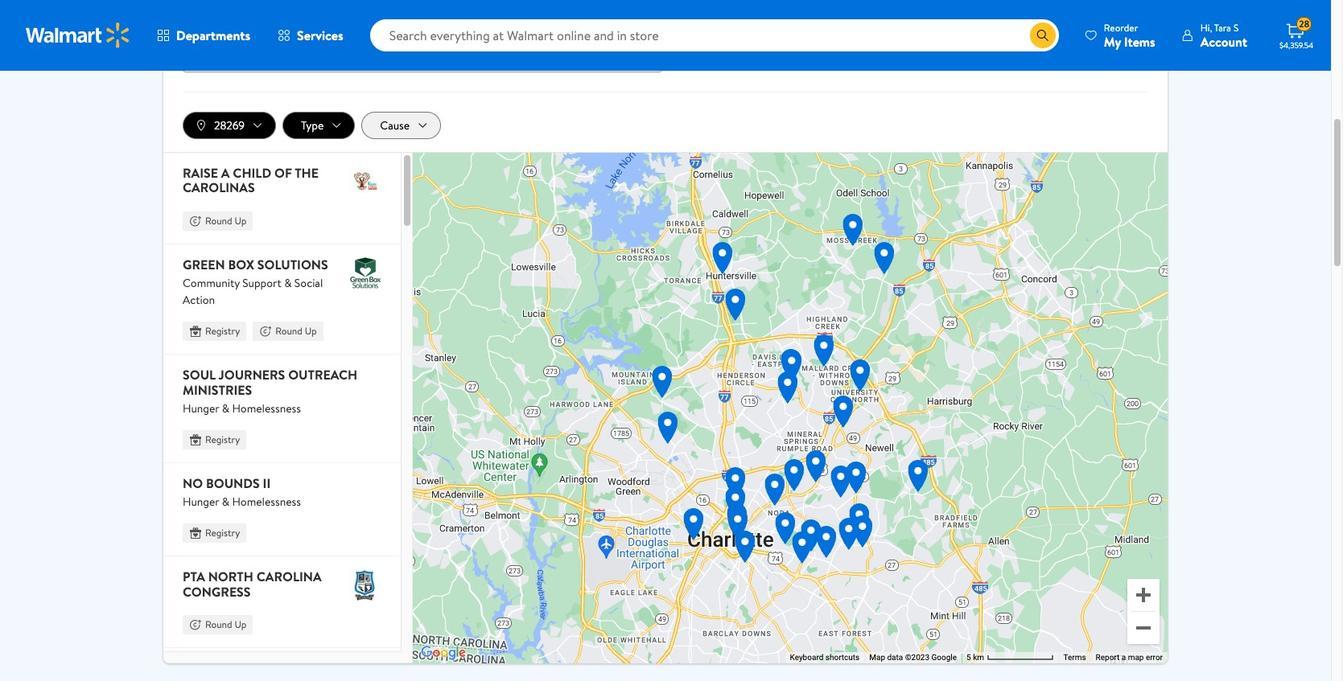 Task type: locate. For each thing, give the bounding box(es) containing it.
km
[[973, 654, 984, 663]]

0 vertical spatial up
[[235, 214, 247, 228]]

hi, tara s account
[[1200, 21, 1247, 50]]

carolinas
[[183, 179, 255, 197]]

north
[[208, 568, 253, 586]]

the
[[295, 164, 319, 182]]

0 vertical spatial registry
[[205, 325, 240, 338]]

a
[[1122, 654, 1126, 663]]

2 vertical spatial round
[[205, 618, 232, 632]]

reorder my items
[[1104, 21, 1155, 50]]

1 homelessness from the top
[[232, 401, 301, 417]]

error
[[1146, 654, 1163, 663]]

map data ©2023 google
[[869, 654, 957, 663]]

report a map error
[[1096, 654, 1163, 663]]

& inside soul journers outreach ministries hunger & homelessness
[[222, 401, 229, 417]]

1 vertical spatial up
[[305, 325, 317, 338]]

hunger inside the no bounds ii hunger & homelessness
[[183, 494, 219, 511]]

round up for carolina
[[205, 618, 247, 632]]

search charity or registry name element
[[183, 6, 665, 72]]

2 hunger from the top
[[183, 494, 219, 511]]

&
[[284, 275, 292, 292], [222, 401, 229, 417], [222, 494, 229, 511]]

homelessness down ii
[[232, 494, 301, 511]]

map
[[1128, 654, 1144, 663]]

round up down the congress
[[205, 618, 247, 632]]

of
[[274, 164, 292, 182]]

registry for hunger
[[205, 527, 240, 540]]

pta
[[183, 568, 205, 586]]

registry up bounds
[[205, 433, 240, 447]]

ministries
[[183, 381, 252, 399]]

5
[[967, 654, 971, 663]]

box
[[228, 256, 254, 273]]

1 vertical spatial &
[[222, 401, 229, 417]]

& for journers
[[222, 401, 229, 417]]

hunger down ministries
[[183, 401, 219, 417]]

keyboard shortcuts button
[[790, 653, 860, 664]]

congress
[[183, 583, 251, 601]]

up up 'outreach'
[[305, 325, 317, 338]]

account
[[1200, 33, 1247, 50]]

green
[[183, 256, 225, 273]]

©2023
[[905, 654, 929, 663]]

registry for community
[[205, 325, 240, 338]]

5 km button
[[962, 653, 1059, 664]]

round up down carolinas
[[205, 214, 247, 228]]

0 vertical spatial &
[[284, 275, 292, 292]]

cause
[[380, 117, 410, 134]]

Search search field
[[370, 19, 1059, 52]]

& inside green box solutions community support & social action
[[284, 275, 292, 292]]

& down ministries
[[222, 401, 229, 417]]

2 vertical spatial up
[[235, 618, 247, 632]]

3 registry from the top
[[205, 527, 240, 540]]

registry for ministries
[[205, 433, 240, 447]]

social
[[294, 275, 323, 292]]

bounds
[[206, 475, 260, 493]]

1 vertical spatial round up
[[275, 325, 317, 338]]

up
[[235, 214, 247, 228], [305, 325, 317, 338], [235, 618, 247, 632]]

0 vertical spatial round
[[205, 214, 232, 228]]

28
[[1299, 17, 1310, 31]]

hunger
[[183, 401, 219, 417], [183, 494, 219, 511]]

keyboard
[[790, 654, 823, 663]]

terms link
[[1063, 654, 1086, 663]]

round
[[205, 214, 232, 228], [275, 325, 302, 338], [205, 618, 232, 632]]

round down social on the left top
[[275, 325, 302, 338]]

terms
[[1063, 654, 1086, 663]]

type button
[[283, 112, 355, 139]]

google image
[[417, 643, 470, 664]]

reorder
[[1104, 21, 1138, 34]]

report
[[1096, 654, 1120, 663]]

homelessness
[[232, 401, 301, 417], [232, 494, 301, 511]]

homelessness inside the no bounds ii hunger & homelessness
[[232, 494, 301, 511]]

items
[[1124, 33, 1155, 50]]

homelessness down journers
[[232, 401, 301, 417]]

my
[[1104, 33, 1121, 50]]

Walmart Site-Wide search field
[[370, 19, 1059, 52]]

1 vertical spatial registry
[[205, 433, 240, 447]]

2 homelessness from the top
[[232, 494, 301, 511]]

round down carolinas
[[205, 214, 232, 228]]

registry up "north"
[[205, 527, 240, 540]]

s
[[1234, 21, 1239, 34]]

2 vertical spatial &
[[222, 494, 229, 511]]

0 vertical spatial round up
[[205, 214, 247, 228]]

up down the congress
[[235, 618, 247, 632]]

departments button
[[143, 16, 264, 55]]

1 vertical spatial homelessness
[[232, 494, 301, 511]]

28269
[[214, 117, 245, 134]]

round up
[[205, 214, 247, 228], [275, 325, 317, 338], [205, 618, 247, 632]]

walmart image
[[26, 23, 130, 48]]

round up down social on the left top
[[275, 325, 317, 338]]

up down carolinas
[[235, 214, 247, 228]]

1 vertical spatial hunger
[[183, 494, 219, 511]]

2 vertical spatial round up
[[205, 618, 247, 632]]

shortcuts
[[825, 654, 860, 663]]

0 vertical spatial homelessness
[[232, 401, 301, 417]]

& down bounds
[[222, 494, 229, 511]]

services
[[297, 27, 343, 44]]

round down the congress
[[205, 618, 232, 632]]

2 vertical spatial registry
[[205, 527, 240, 540]]

google
[[931, 654, 957, 663]]

outreach
[[288, 366, 357, 384]]

1 registry from the top
[[205, 325, 240, 338]]

registry
[[205, 325, 240, 338], [205, 433, 240, 447], [205, 527, 240, 540]]

registry down action
[[205, 325, 240, 338]]

& down solutions
[[284, 275, 292, 292]]

0 vertical spatial hunger
[[183, 401, 219, 417]]

raise a child of the carolinas
[[183, 164, 319, 197]]

map
[[869, 654, 885, 663]]

1 hunger from the top
[[183, 401, 219, 417]]

hunger down the no
[[183, 494, 219, 511]]

round for carolina
[[205, 618, 232, 632]]

2 registry from the top
[[205, 433, 240, 447]]



Task type: describe. For each thing, give the bounding box(es) containing it.
up for carolina
[[235, 618, 247, 632]]

carolina
[[256, 568, 322, 586]]

search icon image
[[1036, 29, 1049, 42]]

child
[[233, 164, 271, 182]]

no
[[183, 475, 203, 493]]

5 km
[[967, 654, 986, 663]]

no bounds ii hunger & homelessness
[[183, 475, 301, 511]]

homelessness inside soul journers outreach ministries hunger & homelessness
[[232, 401, 301, 417]]

community
[[183, 275, 240, 292]]

keyboard shortcuts
[[790, 654, 860, 663]]

hi,
[[1200, 21, 1212, 34]]

report a map error link
[[1096, 654, 1163, 663]]

28269 button
[[183, 112, 276, 139]]

cause button
[[362, 112, 441, 139]]

soul
[[183, 366, 216, 384]]

action
[[183, 292, 215, 308]]

& inside the no bounds ii hunger & homelessness
[[222, 494, 229, 511]]

Search charity or registry name text field
[[183, 27, 662, 72]]

a
[[221, 164, 230, 182]]

green box solutions community support & social action
[[183, 256, 328, 308]]

& for box
[[284, 275, 292, 292]]

hunger inside soul journers outreach ministries hunger & homelessness
[[183, 401, 219, 417]]

journers
[[218, 366, 285, 384]]

services button
[[264, 16, 357, 55]]

pta north carolina congress
[[183, 568, 322, 601]]

tara
[[1214, 21, 1231, 34]]

type
[[301, 117, 324, 134]]

ii
[[263, 475, 271, 493]]

data
[[887, 654, 903, 663]]

1 vertical spatial round
[[275, 325, 302, 338]]

solutions
[[257, 256, 328, 273]]

departments
[[176, 27, 250, 44]]

raise
[[183, 164, 218, 182]]

up for child
[[235, 214, 247, 228]]

soul journers outreach ministries hunger & homelessness
[[183, 366, 357, 417]]

support
[[242, 275, 281, 292]]

$4,359.54
[[1279, 39, 1314, 51]]

round for child
[[205, 214, 232, 228]]

round up for child
[[205, 214, 247, 228]]

map region
[[413, 153, 1168, 664]]



Task type: vqa. For each thing, say whether or not it's contained in the screenshot.
Account
yes



